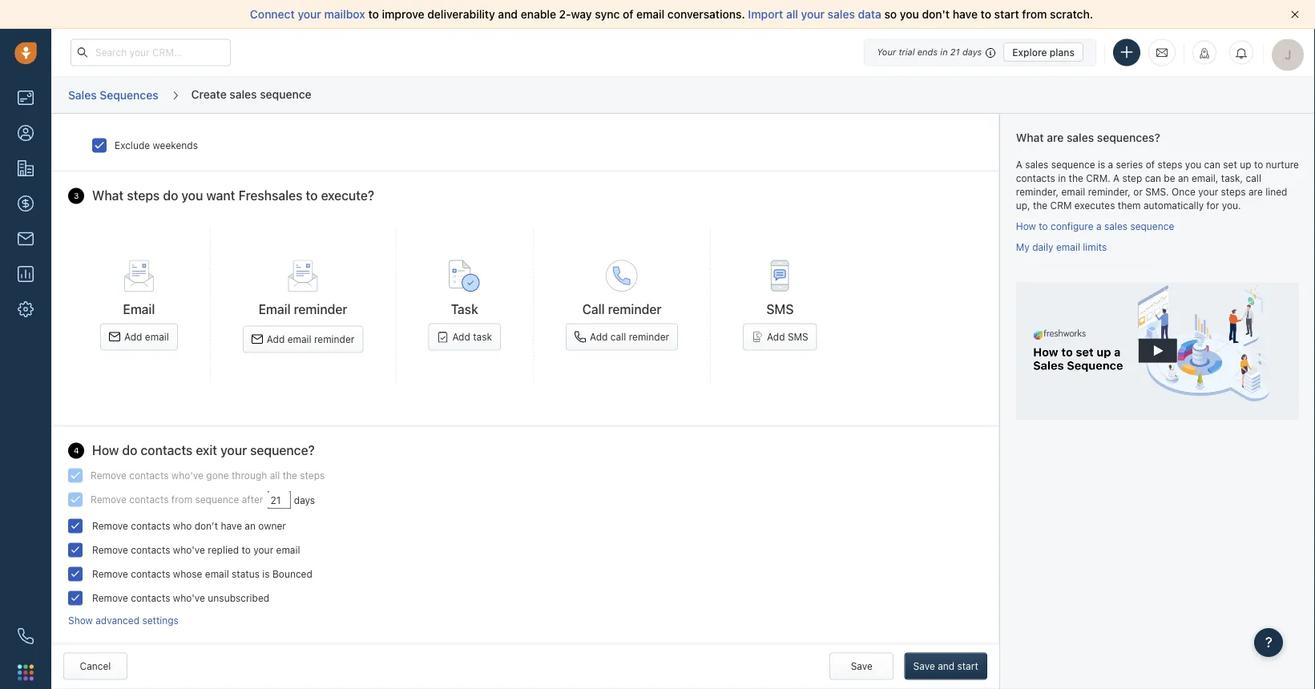Task type: describe. For each thing, give the bounding box(es) containing it.
show advanced settings link
[[68, 615, 179, 626]]

or
[[1134, 186, 1143, 197]]

exclude weekends
[[115, 140, 198, 151]]

and inside button
[[938, 661, 955, 673]]

call
[[582, 302, 605, 317]]

email inside button
[[145, 332, 169, 343]]

sequence inside the a sales sequence is a series of steps you can set up to nurture contacts in the crm. a step can be an email, task, call reminder, email reminder, or sms. once your steps are lined up, the crm executes them automatically for you.
[[1051, 159, 1095, 170]]

after
[[242, 494, 263, 505]]

steps up the be
[[1158, 159, 1183, 170]]

2 vertical spatial the
[[283, 470, 297, 481]]

up,
[[1016, 200, 1030, 211]]

sales sequences
[[68, 88, 158, 101]]

task
[[473, 332, 492, 343]]

of inside the a sales sequence is a series of steps you can set up to nurture contacts in the crm. a step can be an email, task, call reminder, email reminder, or sms. once your steps are lined up, the crm executes them automatically for you.
[[1146, 159, 1155, 170]]

email reminder
[[259, 302, 347, 317]]

remove for remove contacts from sequence after
[[91, 494, 127, 505]]

want
[[206, 189, 235, 204]]

set
[[1223, 159, 1237, 170]]

daily
[[1032, 241, 1054, 252]]

remove for remove contacts whose email status is bounced
[[92, 569, 128, 580]]

gone
[[206, 470, 229, 481]]

your
[[877, 47, 896, 57]]

who've for replied
[[173, 545, 205, 556]]

what for what steps do you want freshsales to execute?
[[92, 189, 124, 204]]

email,
[[1192, 173, 1219, 184]]

show advanced settings
[[68, 615, 179, 626]]

sequence down gone
[[195, 494, 239, 505]]

sales inside the a sales sequence is a series of steps you can set up to nurture contacts in the crm. a step can be an email, task, call reminder, email reminder, or sms. once your steps are lined up, the crm executes them automatically for you.
[[1025, 159, 1049, 170]]

add for sms
[[767, 332, 785, 343]]

add sms button
[[743, 324, 817, 351]]

contacts for remove contacts who've replied to your email
[[131, 545, 170, 556]]

Search your CRM... text field
[[71, 39, 231, 66]]

sales left the data
[[828, 8, 855, 21]]

0 horizontal spatial you
[[181, 189, 203, 204]]

21
[[950, 47, 960, 57]]

add email button
[[100, 324, 178, 351]]

remove contacts who've unsubscribed
[[92, 593, 269, 604]]

your left the mailbox
[[298, 8, 321, 21]]

once
[[1172, 186, 1196, 197]]

remove for remove contacts who've unsubscribed
[[92, 593, 128, 604]]

contacts left exit on the bottom of the page
[[141, 443, 193, 458]]

connect
[[250, 8, 295, 21]]

who
[[173, 521, 192, 532]]

what steps do you want freshsales to execute?
[[92, 189, 374, 204]]

create sales sequence
[[191, 87, 311, 100]]

sequence?
[[250, 443, 315, 458]]

contacts for remove contacts who've unsubscribed
[[131, 593, 170, 604]]

1 vertical spatial a
[[1113, 173, 1120, 184]]

data
[[858, 8, 882, 21]]

contacts for remove contacts who've gone through all the steps
[[129, 470, 169, 481]]

is inside the a sales sequence is a series of steps you can set up to nurture contacts in the crm. a step can be an email, task, call reminder, email reminder, or sms. once your steps are lined up, the crm executes them automatically for you.
[[1098, 159, 1105, 170]]

0 vertical spatial a
[[1016, 159, 1023, 170]]

status
[[232, 569, 260, 580]]

scratch.
[[1050, 8, 1093, 21]]

contacts for remove contacts who don't have an owner
[[131, 521, 170, 532]]

call inside the a sales sequence is a series of steps you can set up to nurture contacts in the crm. a step can be an email, task, call reminder, email reminder, or sms. once your steps are lined up, the crm executes them automatically for you.
[[1246, 173, 1261, 184]]

1 vertical spatial from
[[171, 494, 192, 505]]

reminder up add call reminder
[[608, 302, 662, 317]]

remove contacts who don't have an owner
[[92, 521, 286, 532]]

4
[[74, 446, 79, 456]]

sms.
[[1146, 186, 1169, 197]]

crm.
[[1086, 173, 1111, 184]]

add for call reminder
[[590, 332, 608, 343]]

what's new image
[[1199, 48, 1210, 59]]

sales up crm.
[[1067, 131, 1094, 144]]

0 horizontal spatial in
[[940, 47, 948, 57]]

nurture
[[1266, 159, 1299, 170]]

my daily email limits link
[[1016, 241, 1107, 252]]

task,
[[1221, 173, 1243, 184]]

0 vertical spatial sms
[[767, 302, 794, 317]]

save and start button
[[905, 653, 987, 681]]

remove contacts who've gone through all the steps
[[91, 470, 325, 481]]

sequence right create
[[260, 87, 311, 100]]

1 horizontal spatial can
[[1204, 159, 1221, 170]]

phone image
[[18, 628, 34, 644]]

add email reminder button
[[243, 326, 363, 353]]

email for email
[[123, 302, 155, 317]]

don't
[[922, 8, 950, 21]]

2-
[[559, 8, 571, 21]]

remove contacts who've replied to your email
[[92, 545, 300, 556]]

through
[[232, 470, 267, 481]]

in inside the a sales sequence is a series of steps you can set up to nurture contacts in the crm. a step can be an email, task, call reminder, email reminder, or sms. once your steps are lined up, the crm executes them automatically for you.
[[1058, 173, 1066, 184]]

0 horizontal spatial of
[[623, 8, 633, 21]]

3
[[74, 192, 79, 201]]

deliverability
[[427, 8, 495, 21]]

lined
[[1266, 186, 1287, 197]]

connect your mailbox to improve deliverability and enable 2-way sync of email conversations. import all your sales data so you don't have to start from scratch.
[[250, 8, 1093, 21]]

cancel
[[80, 661, 111, 673]]

1 vertical spatial have
[[221, 521, 242, 532]]

close image
[[1291, 10, 1299, 18]]

email for email reminder
[[259, 302, 291, 317]]

executes
[[1075, 200, 1115, 211]]

save button
[[830, 653, 894, 681]]

sequence down 'automatically'
[[1130, 221, 1174, 232]]

an inside the a sales sequence is a series of steps you can set up to nurture contacts in the crm. a step can be an email, task, call reminder, email reminder, or sms. once your steps are lined up, the crm executes them automatically for you.
[[1178, 173, 1189, 184]]

import all your sales data link
[[748, 8, 884, 21]]

a sales sequence is a series of steps you can set up to nurture contacts in the crm. a step can be an email, task, call reminder, email reminder, or sms. once your steps are lined up, the crm executes them automatically for you.
[[1016, 159, 1299, 211]]

start inside save and start button
[[957, 661, 978, 673]]

sales down the them
[[1104, 221, 1128, 232]]

connect your mailbox link
[[250, 8, 368, 21]]

replied
[[208, 545, 239, 556]]

add call reminder
[[590, 332, 669, 343]]

contacts inside the a sales sequence is a series of steps you can set up to nurture contacts in the crm. a step can be an email, task, call reminder, email reminder, or sms. once your steps are lined up, the crm executes them automatically for you.
[[1016, 173, 1055, 184]]

sequences?
[[1097, 131, 1160, 144]]

automatically
[[1144, 200, 1204, 211]]

step
[[1123, 173, 1142, 184]]

freshsales
[[238, 189, 303, 204]]

2 horizontal spatial the
[[1069, 173, 1083, 184]]

what for what are sales sequences?
[[1016, 131, 1044, 144]]

0 horizontal spatial all
[[270, 470, 280, 481]]

1 vertical spatial is
[[262, 569, 270, 580]]

conversations.
[[668, 8, 745, 21]]

reminder inside button
[[629, 332, 669, 343]]

reminder up add email reminder
[[294, 302, 347, 317]]

your down owner
[[253, 545, 273, 556]]

weekends
[[153, 140, 198, 151]]

bounced
[[272, 569, 312, 580]]

1 horizontal spatial days
[[962, 47, 982, 57]]

add task
[[452, 332, 492, 343]]

1 horizontal spatial the
[[1033, 200, 1048, 211]]

add task button
[[428, 324, 501, 351]]

save and start
[[913, 661, 978, 673]]

a inside the a sales sequence is a series of steps you can set up to nurture contacts in the crm. a step can be an email, task, call reminder, email reminder, or sms. once your steps are lined up, the crm executes them automatically for you.
[[1108, 159, 1113, 170]]

0 vertical spatial and
[[498, 8, 518, 21]]

add email reminder
[[267, 334, 355, 345]]

so
[[884, 8, 897, 21]]

explore
[[1012, 46, 1047, 58]]

explore plans link
[[1004, 42, 1084, 62]]



Task type: vqa. For each thing, say whether or not it's contained in the screenshot.


Task type: locate. For each thing, give the bounding box(es) containing it.
are left lined
[[1249, 186, 1263, 197]]

to inside the a sales sequence is a series of steps you can set up to nurture contacts in the crm. a step can be an email, task, call reminder, email reminder, or sms. once your steps are lined up, the crm executes them automatically for you.
[[1254, 159, 1263, 170]]

remove for remove contacts who've replied to your email
[[92, 545, 128, 556]]

can
[[1204, 159, 1221, 170], [1145, 173, 1161, 184]]

in up crm
[[1058, 173, 1066, 184]]

1 vertical spatial start
[[957, 661, 978, 673]]

what right 3
[[92, 189, 124, 204]]

who've
[[171, 470, 204, 481], [173, 545, 205, 556], [173, 593, 205, 604]]

0 vertical spatial a
[[1108, 159, 1113, 170]]

remove contacts whose email status is bounced
[[92, 569, 312, 580]]

to right the mailbox
[[368, 8, 379, 21]]

you right so
[[900, 8, 919, 21]]

your inside the a sales sequence is a series of steps you can set up to nurture contacts in the crm. a step can be an email, task, call reminder, email reminder, or sms. once your steps are lined up, the crm executes them automatically for you.
[[1198, 186, 1218, 197]]

1 horizontal spatial do
[[163, 189, 178, 204]]

in
[[940, 47, 948, 57], [1058, 173, 1066, 184]]

1 horizontal spatial an
[[1178, 173, 1189, 184]]

show
[[68, 615, 93, 626]]

contacts up remove contacts who don't have an owner
[[129, 494, 169, 505]]

your down email,
[[1198, 186, 1218, 197]]

sequences
[[100, 88, 158, 101]]

email
[[636, 8, 665, 21], [1061, 186, 1085, 197], [1056, 241, 1080, 252], [145, 332, 169, 343], [287, 334, 311, 345], [276, 545, 300, 556], [205, 569, 229, 580]]

of
[[623, 8, 633, 21], [1146, 159, 1155, 170]]

0 horizontal spatial save
[[851, 661, 873, 673]]

1 vertical spatial what
[[92, 189, 124, 204]]

0 vertical spatial can
[[1204, 159, 1221, 170]]

crm
[[1050, 200, 1072, 211]]

plans
[[1050, 46, 1075, 58]]

0 horizontal spatial from
[[171, 494, 192, 505]]

1 horizontal spatial save
[[913, 661, 935, 673]]

sequence
[[260, 87, 311, 100], [1051, 159, 1095, 170], [1130, 221, 1174, 232], [195, 494, 239, 505]]

who've down whose
[[173, 593, 205, 604]]

call
[[1246, 173, 1261, 184], [611, 332, 626, 343]]

1 horizontal spatial and
[[938, 661, 955, 673]]

0 horizontal spatial are
[[1047, 131, 1064, 144]]

are up crm
[[1047, 131, 1064, 144]]

1 vertical spatial call
[[611, 332, 626, 343]]

0 horizontal spatial what
[[92, 189, 124, 204]]

sales sequences link
[[67, 82, 159, 108]]

configure
[[1051, 221, 1094, 232]]

who've down remove contacts who don't have an owner
[[173, 545, 205, 556]]

how for how to configure a sales sequence
[[1016, 221, 1036, 232]]

reminder down email reminder
[[314, 334, 355, 345]]

you
[[900, 8, 919, 21], [1185, 159, 1202, 170], [181, 189, 203, 204]]

have
[[953, 8, 978, 21], [221, 521, 242, 532]]

contacts left 'who' in the bottom left of the page
[[131, 521, 170, 532]]

a up crm.
[[1108, 159, 1113, 170]]

way
[[571, 8, 592, 21]]

add email
[[124, 332, 169, 343]]

an left owner
[[245, 521, 256, 532]]

0 vertical spatial you
[[900, 8, 919, 21]]

how
[[1016, 221, 1036, 232], [92, 443, 119, 458]]

contacts left whose
[[131, 569, 170, 580]]

how right 4
[[92, 443, 119, 458]]

0 vertical spatial is
[[1098, 159, 1105, 170]]

of right series
[[1146, 159, 1155, 170]]

0 vertical spatial of
[[623, 8, 633, 21]]

mailbox
[[324, 8, 365, 21]]

call down call reminder
[[611, 332, 626, 343]]

from
[[1022, 8, 1047, 21], [171, 494, 192, 505]]

1 vertical spatial who've
[[173, 545, 205, 556]]

who've up remove contacts from sequence after
[[171, 470, 204, 481]]

whose
[[173, 569, 202, 580]]

a up limits
[[1096, 221, 1102, 232]]

your
[[298, 8, 321, 21], [801, 8, 825, 21], [1198, 186, 1218, 197], [220, 443, 247, 458], [253, 545, 273, 556]]

0 vertical spatial do
[[163, 189, 178, 204]]

1 vertical spatial the
[[1033, 200, 1048, 211]]

reminder, down crm.
[[1088, 186, 1131, 197]]

what up up,
[[1016, 131, 1044, 144]]

you left the want
[[181, 189, 203, 204]]

save for save
[[851, 661, 873, 673]]

0 horizontal spatial email
[[123, 302, 155, 317]]

add for email reminder
[[267, 334, 285, 345]]

unsubscribed
[[208, 593, 269, 604]]

days right after
[[294, 495, 315, 506]]

up
[[1240, 159, 1252, 170]]

of right sync on the top
[[623, 8, 633, 21]]

0 horizontal spatial have
[[221, 521, 242, 532]]

do left the want
[[163, 189, 178, 204]]

1 vertical spatial sms
[[788, 332, 808, 343]]

1 vertical spatial and
[[938, 661, 955, 673]]

1 vertical spatial days
[[294, 495, 315, 506]]

call inside add call reminder button
[[611, 332, 626, 343]]

0 vertical spatial the
[[1069, 173, 1083, 184]]

call reminder
[[582, 302, 662, 317]]

to right the don't at the right top of the page
[[981, 8, 991, 21]]

1 reminder, from the left
[[1016, 186, 1059, 197]]

to right replied
[[242, 545, 251, 556]]

the
[[1069, 173, 1083, 184], [1033, 200, 1048, 211], [283, 470, 297, 481]]

you up email,
[[1185, 159, 1202, 170]]

1 horizontal spatial reminder,
[[1088, 186, 1131, 197]]

save for save and start
[[913, 661, 935, 673]]

0 horizontal spatial how
[[92, 443, 119, 458]]

1 horizontal spatial from
[[1022, 8, 1047, 21]]

days
[[962, 47, 982, 57], [294, 495, 315, 506]]

owner
[[258, 521, 286, 532]]

None text field
[[267, 491, 291, 510]]

0 vertical spatial from
[[1022, 8, 1047, 21]]

call down up
[[1246, 173, 1261, 184]]

2 reminder, from the left
[[1088, 186, 1131, 197]]

my daily email limits
[[1016, 241, 1107, 252]]

sales
[[68, 88, 97, 101]]

sequence up crm.
[[1051, 159, 1095, 170]]

you inside the a sales sequence is a series of steps you can set up to nurture contacts in the crm. a step can be an email, task, call reminder, email reminder, or sms. once your steps are lined up, the crm executes them automatically for you.
[[1185, 159, 1202, 170]]

your right import
[[801, 8, 825, 21]]

1 horizontal spatial you
[[900, 8, 919, 21]]

0 vertical spatial days
[[962, 47, 982, 57]]

have right don't
[[221, 521, 242, 532]]

reminder inside button
[[314, 334, 355, 345]]

how down up,
[[1016, 221, 1036, 232]]

the down sequence?
[[283, 470, 297, 481]]

0 horizontal spatial the
[[283, 470, 297, 481]]

do
[[163, 189, 178, 204], [122, 443, 137, 458]]

email inside button
[[287, 334, 311, 345]]

0 horizontal spatial start
[[957, 661, 978, 673]]

is up crm.
[[1098, 159, 1105, 170]]

your trial ends in 21 days
[[877, 47, 982, 57]]

save
[[851, 661, 873, 673], [913, 661, 935, 673]]

send email image
[[1157, 46, 1168, 59]]

sms inside button
[[788, 332, 808, 343]]

what are sales sequences?
[[1016, 131, 1160, 144]]

0 vertical spatial have
[[953, 8, 978, 21]]

0 horizontal spatial a
[[1096, 221, 1102, 232]]

are
[[1047, 131, 1064, 144], [1249, 186, 1263, 197]]

from up 'who' in the bottom left of the page
[[171, 494, 192, 505]]

steps
[[1158, 159, 1183, 170], [1221, 186, 1246, 197], [127, 189, 160, 204], [300, 470, 325, 481]]

the left crm.
[[1069, 173, 1083, 184]]

1 vertical spatial do
[[122, 443, 137, 458]]

explore plans
[[1012, 46, 1075, 58]]

sales right create
[[230, 87, 257, 100]]

1 horizontal spatial a
[[1108, 159, 1113, 170]]

0 horizontal spatial and
[[498, 8, 518, 21]]

sync
[[595, 8, 620, 21]]

your right exit on the bottom of the page
[[220, 443, 247, 458]]

2 vertical spatial you
[[181, 189, 203, 204]]

add call reminder button
[[566, 324, 678, 351]]

remove contacts from sequence after
[[91, 494, 263, 505]]

1 vertical spatial are
[[1249, 186, 1263, 197]]

1 horizontal spatial all
[[786, 8, 798, 21]]

1 horizontal spatial start
[[994, 8, 1019, 21]]

an up the once
[[1178, 173, 1189, 184]]

0 vertical spatial in
[[940, 47, 948, 57]]

from left scratch.
[[1022, 8, 1047, 21]]

how do contacts exit your sequence?
[[92, 443, 315, 458]]

to left execute?
[[306, 189, 318, 204]]

create
[[191, 87, 227, 100]]

1 horizontal spatial in
[[1058, 173, 1066, 184]]

how for how do contacts exit your sequence?
[[92, 443, 119, 458]]

freshworks switcher image
[[18, 665, 34, 681]]

2 save from the left
[[913, 661, 935, 673]]

1 horizontal spatial a
[[1113, 173, 1120, 184]]

1 vertical spatial in
[[1058, 173, 1066, 184]]

to
[[368, 8, 379, 21], [981, 8, 991, 21], [1254, 159, 1263, 170], [306, 189, 318, 204], [1039, 221, 1048, 232], [242, 545, 251, 556]]

contacts up remove contacts from sequence after
[[129, 470, 169, 481]]

a left step
[[1113, 173, 1120, 184]]

the right up,
[[1033, 200, 1048, 211]]

is right status
[[262, 569, 270, 580]]

remove for remove contacts who've gone through all the steps
[[91, 470, 127, 481]]

and
[[498, 8, 518, 21], [938, 661, 955, 673]]

an
[[1178, 173, 1189, 184], [245, 521, 256, 532]]

who've for unsubscribed
[[173, 593, 205, 604]]

phone element
[[10, 620, 42, 652]]

steps down the exclude
[[127, 189, 160, 204]]

steps down task,
[[1221, 186, 1246, 197]]

add for task
[[452, 332, 470, 343]]

1 vertical spatial how
[[92, 443, 119, 458]]

who've for gone
[[171, 470, 204, 481]]

0 horizontal spatial an
[[245, 521, 256, 532]]

0 vertical spatial start
[[994, 8, 1019, 21]]

0 horizontal spatial can
[[1145, 173, 1161, 184]]

0 vertical spatial call
[[1246, 173, 1261, 184]]

0 vertical spatial an
[[1178, 173, 1189, 184]]

add sms
[[767, 332, 808, 343]]

be
[[1164, 173, 1175, 184]]

in left 21
[[940, 47, 948, 57]]

cancel button
[[63, 653, 127, 681]]

can up email,
[[1204, 159, 1221, 170]]

how to configure a sales sequence
[[1016, 221, 1174, 232]]

exit
[[196, 443, 217, 458]]

to right up
[[1254, 159, 1263, 170]]

1 horizontal spatial have
[[953, 8, 978, 21]]

1 horizontal spatial of
[[1146, 159, 1155, 170]]

task
[[451, 302, 478, 317]]

2 vertical spatial who've
[[173, 593, 205, 604]]

1 horizontal spatial are
[[1249, 186, 1263, 197]]

series
[[1116, 159, 1143, 170]]

1 vertical spatial an
[[245, 521, 256, 532]]

how to configure a sales sequence link
[[1016, 221, 1174, 232]]

are inside the a sales sequence is a series of steps you can set up to nurture contacts in the crm. a step can be an email, task, call reminder, email reminder, or sms. once your steps are lined up, the crm executes them automatically for you.
[[1249, 186, 1263, 197]]

0 horizontal spatial reminder,
[[1016, 186, 1059, 197]]

steps down sequence?
[[300, 470, 325, 481]]

email inside the a sales sequence is a series of steps you can set up to nurture contacts in the crm. a step can be an email, task, call reminder, email reminder, or sms. once your steps are lined up, the crm executes them automatically for you.
[[1061, 186, 1085, 197]]

contacts
[[1016, 173, 1055, 184], [141, 443, 193, 458], [129, 470, 169, 481], [129, 494, 169, 505], [131, 521, 170, 532], [131, 545, 170, 556], [131, 569, 170, 580], [131, 593, 170, 604]]

0 horizontal spatial do
[[122, 443, 137, 458]]

1 horizontal spatial call
[[1246, 173, 1261, 184]]

all right through
[[270, 470, 280, 481]]

reminder down call reminder
[[629, 332, 669, 343]]

reminder, up up,
[[1016, 186, 1059, 197]]

0 horizontal spatial a
[[1016, 159, 1023, 170]]

do right 4
[[122, 443, 137, 458]]

exclude
[[115, 140, 150, 151]]

add for email
[[124, 332, 142, 343]]

0 vertical spatial how
[[1016, 221, 1036, 232]]

advanced
[[96, 615, 140, 626]]

contacts down remove contacts who don't have an owner
[[131, 545, 170, 556]]

1 save from the left
[[851, 661, 873, 673]]

reminder,
[[1016, 186, 1059, 197], [1088, 186, 1131, 197]]

0 horizontal spatial days
[[294, 495, 315, 506]]

contacts for remove contacts from sequence after
[[129, 494, 169, 505]]

1 horizontal spatial what
[[1016, 131, 1044, 144]]

sales up up,
[[1025, 159, 1049, 170]]

them
[[1118, 200, 1141, 211]]

enable
[[521, 8, 556, 21]]

have right the don't at the right top of the page
[[953, 8, 978, 21]]

you.
[[1222, 200, 1241, 211]]

contacts up up,
[[1016, 173, 1055, 184]]

all right import
[[786, 8, 798, 21]]

0 horizontal spatial call
[[611, 332, 626, 343]]

0 vertical spatial all
[[786, 8, 798, 21]]

trial
[[899, 47, 915, 57]]

days right 21
[[962, 47, 982, 57]]

import
[[748, 8, 783, 21]]

contacts for remove contacts whose email status is bounced
[[131, 569, 170, 580]]

1 vertical spatial a
[[1096, 221, 1102, 232]]

2 horizontal spatial you
[[1185, 159, 1202, 170]]

a
[[1108, 159, 1113, 170], [1096, 221, 1102, 232]]

email
[[123, 302, 155, 317], [259, 302, 291, 317]]

a up up,
[[1016, 159, 1023, 170]]

settings
[[142, 615, 179, 626]]

don't
[[194, 521, 218, 532]]

1 vertical spatial can
[[1145, 173, 1161, 184]]

1 vertical spatial of
[[1146, 159, 1155, 170]]

contacts up settings
[[131, 593, 170, 604]]

can up sms.
[[1145, 173, 1161, 184]]

1 horizontal spatial is
[[1098, 159, 1105, 170]]

1 horizontal spatial email
[[259, 302, 291, 317]]

remove
[[91, 470, 127, 481], [91, 494, 127, 505], [92, 521, 128, 532], [92, 545, 128, 556], [92, 569, 128, 580], [92, 593, 128, 604]]

0 horizontal spatial is
[[262, 569, 270, 580]]

0 vertical spatial what
[[1016, 131, 1044, 144]]

execute?
[[321, 189, 374, 204]]

1 vertical spatial all
[[270, 470, 280, 481]]

1 vertical spatial you
[[1185, 159, 1202, 170]]

my
[[1016, 241, 1030, 252]]

1 email from the left
[[123, 302, 155, 317]]

remove for remove contacts who don't have an owner
[[92, 521, 128, 532]]

0 vertical spatial who've
[[171, 470, 204, 481]]

0 vertical spatial are
[[1047, 131, 1064, 144]]

email up add email reminder button
[[259, 302, 291, 317]]

2 email from the left
[[259, 302, 291, 317]]

email up add email button
[[123, 302, 155, 317]]

1 horizontal spatial how
[[1016, 221, 1036, 232]]

to up daily on the top right of page
[[1039, 221, 1048, 232]]



